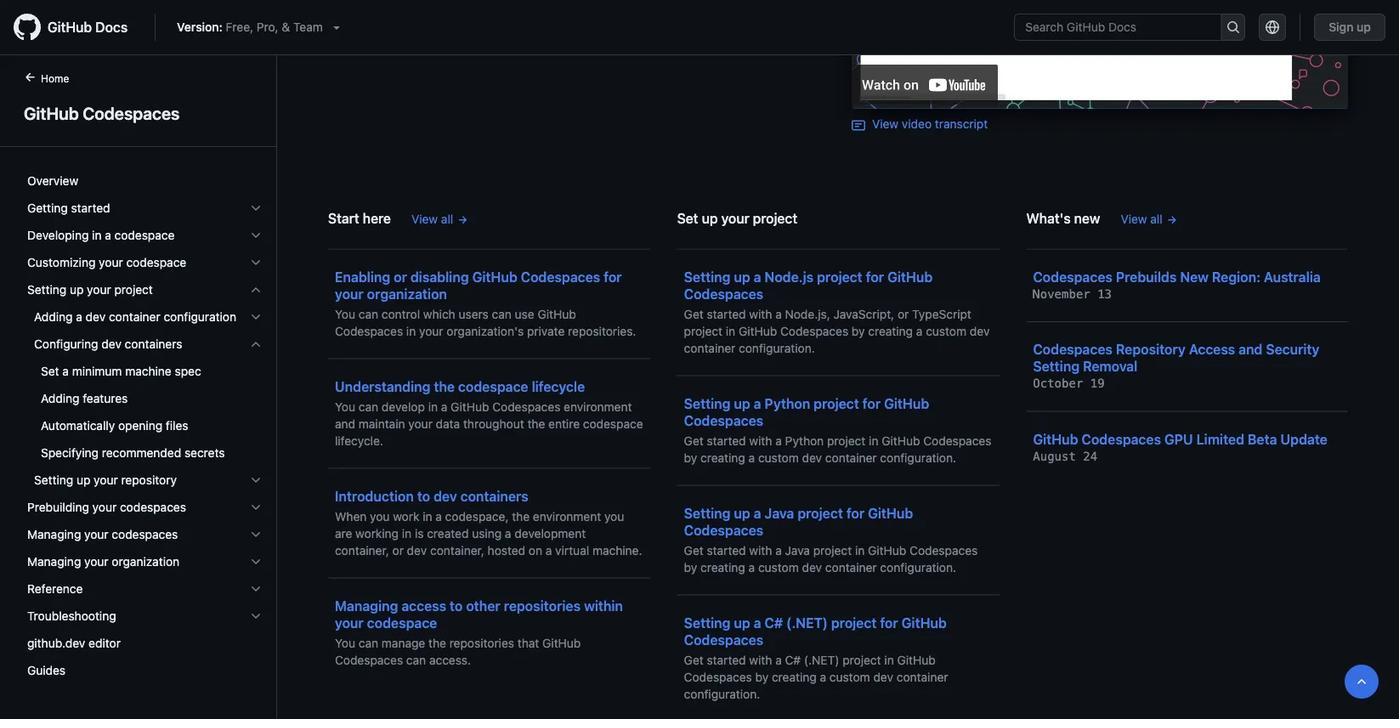 Task type: vqa. For each thing, say whether or not it's contained in the screenshot.


Task type: locate. For each thing, give the bounding box(es) containing it.
troubleshooting button
[[20, 603, 270, 630]]

enabling or disabling github codespaces for your organization you can control which users can use github codespaces in your organization's private repositories.
[[335, 269, 637, 338]]

7 sc 9kayk9 0 image from the top
[[249, 528, 263, 542]]

and up "lifecycle."
[[335, 417, 356, 431]]

configuring dev containers element
[[14, 331, 276, 467], [14, 358, 276, 467]]

specifying recommended secrets link
[[20, 440, 270, 467]]

can up "maintain" on the left bottom of page
[[359, 400, 379, 414]]

the
[[434, 378, 455, 395], [528, 417, 545, 431], [512, 509, 530, 523], [429, 636, 446, 650]]

setting for c#
[[684, 615, 731, 631]]

2 vertical spatial managing
[[335, 598, 398, 614]]

sc 9kayk9 0 image inside customizing your codespace dropdown button
[[249, 256, 263, 270]]

configuration. inside setting up a node.js project for github codespaces get started with a node.js, javascript, or typescript project in github codespaces by creating a custom dev container configuration.
[[739, 341, 815, 355]]

with inside setting up a c# (.net) project for github codespaces get started with a c# (.net) project in github codespaces by creating a custom dev container configuration.
[[750, 653, 773, 667]]

view all link up disabling
[[412, 210, 469, 228]]

environment for containers
[[533, 509, 601, 523]]

setting inside setting up a python project for github codespaces get started with a python project in github codespaces by creating a custom dev container configuration.
[[684, 395, 731, 412]]

2 with from the top
[[750, 434, 773, 448]]

1 configuring dev containers element from the top
[[14, 331, 276, 467]]

access
[[1190, 341, 1236, 358]]

1 vertical spatial set
[[41, 364, 59, 378]]

codespace up throughout
[[458, 378, 529, 395]]

9 sc 9kayk9 0 image from the top
[[249, 583, 263, 596]]

view all link
[[412, 210, 469, 228], [1121, 210, 1178, 228]]

container inside setting up a python project for github codespaces get started with a python project in github codespaces by creating a custom dev container configuration.
[[826, 451, 877, 465]]

for inside setting up a python project for github codespaces get started with a python project in github codespaces by creating a custom dev container configuration.
[[863, 395, 881, 412]]

managing up 'reference' on the left bottom of the page
[[27, 555, 81, 569]]

sc 9kayk9 0 image inside prebuilding your codespaces dropdown button
[[249, 501, 263, 515]]

view all right here at the top left of page
[[412, 212, 454, 226]]

sc 9kayk9 0 image
[[249, 229, 263, 242], [249, 256, 263, 270], [249, 310, 263, 324], [249, 338, 263, 351], [249, 474, 263, 487], [249, 501, 263, 515], [249, 528, 263, 542], [249, 555, 263, 569], [249, 583, 263, 596]]

for for setting up a node.js project for github codespaces
[[866, 269, 885, 285]]

you inside understanding the codespace lifecycle you can develop in a github codespaces environment and maintain your data throughout the entire codespace lifecycle.
[[335, 400, 356, 414]]

1 vertical spatial codespaces
[[112, 528, 178, 542]]

working
[[356, 526, 399, 540]]

to up work
[[417, 488, 430, 504]]

link image
[[852, 118, 866, 132]]

up for setting up a python project for github codespaces get started with a python project in github codespaces by creating a custom dev container configuration.
[[734, 395, 751, 412]]

5 sc 9kayk9 0 image from the top
[[249, 474, 263, 487]]

use
[[515, 307, 535, 321]]

managing down prebuilding
[[27, 528, 81, 542]]

managing
[[27, 528, 81, 542], [27, 555, 81, 569], [335, 598, 398, 614]]

3 sc 9kayk9 0 image from the top
[[249, 610, 263, 623]]

1 horizontal spatial containers
[[461, 488, 529, 504]]

view right link icon
[[873, 117, 899, 131]]

maintain
[[359, 417, 405, 431]]

6 sc 9kayk9 0 image from the top
[[249, 501, 263, 515]]

organization's
[[447, 324, 524, 338]]

search image
[[1227, 20, 1241, 34]]

started inside setting up a node.js project for github codespaces get started with a node.js, javascript, or typescript project in github codespaces by creating a custom dev container configuration.
[[707, 307, 746, 321]]

or down working
[[393, 543, 404, 557]]

environment inside introduction to dev containers when you work in a codespace, the environment you are working in is created using a development container, or dev container, hosted on a virtual machine.
[[533, 509, 601, 523]]

environment up entire
[[564, 400, 632, 414]]

2 container, from the left
[[430, 543, 485, 557]]

1 you from the top
[[335, 307, 356, 321]]

1 view all link from the left
[[412, 210, 469, 228]]

october 19 element
[[1034, 377, 1105, 391]]

1 vertical spatial to
[[450, 598, 463, 614]]

sc 9kayk9 0 image inside troubleshooting dropdown button
[[249, 610, 263, 623]]

organization down 'managing your codespaces' dropdown button
[[112, 555, 180, 569]]

4 with from the top
[[750, 653, 773, 667]]

tooltip
[[1345, 665, 1379, 699]]

to left other
[[450, 598, 463, 614]]

sc 9kayk9 0 image inside adding a dev container configuration dropdown button
[[249, 310, 263, 324]]

repositories up that
[[504, 598, 581, 614]]

up for setting up a c# (.net) project for github codespaces get started with a c# (.net) project in github codespaces by creating a custom dev container configuration.
[[734, 615, 751, 631]]

all up disabling
[[441, 212, 454, 226]]

guides link
[[20, 657, 270, 685]]

all up prebuilds
[[1151, 212, 1163, 226]]

configuring dev containers element containing set a minimum machine spec
[[14, 358, 276, 467]]

configuration. inside setting up a python project for github codespaces get started with a python project in github codespaces by creating a custom dev container configuration.
[[881, 451, 957, 465]]

with for python
[[750, 434, 773, 448]]

container
[[109, 310, 160, 324], [684, 341, 736, 355], [826, 451, 877, 465], [826, 560, 877, 575], [897, 670, 949, 684]]

1 vertical spatial and
[[335, 417, 356, 431]]

setting inside setting up a java project for github codespaces get started with a java project in github codespaces by creating a custom dev container configuration.
[[684, 505, 731, 521]]

you up "lifecycle."
[[335, 400, 356, 414]]

0 vertical spatial organization
[[367, 286, 447, 302]]

configuring dev containers element containing configuring dev containers
[[14, 331, 276, 467]]

adding up automatically
[[41, 392, 80, 406]]

creating inside setting up a java project for github codespaces get started with a java project in github codespaces by creating a custom dev container configuration.
[[701, 560, 746, 575]]

0 horizontal spatial view all
[[412, 212, 454, 226]]

python
[[765, 395, 811, 412], [785, 434, 824, 448]]

repositories
[[504, 598, 581, 614], [450, 636, 515, 650]]

repository
[[1117, 341, 1186, 358]]

automatically
[[41, 419, 115, 433]]

view for codespaces prebuilds new region: australia
[[1121, 212, 1148, 226]]

github inside github codespaces gpu limited beta update august 24
[[1034, 431, 1079, 447]]

2 all from the left
[[1151, 212, 1163, 226]]

setting inside setting up a c# (.net) project for github codespaces get started with a c# (.net) project in github codespaces by creating a custom dev container configuration.
[[684, 615, 731, 631]]

automatically opening files link
[[20, 412, 270, 440]]

0 vertical spatial environment
[[564, 400, 632, 414]]

codespace right entire
[[583, 417, 644, 431]]

view all right new at the right of the page
[[1121, 212, 1163, 226]]

limited
[[1197, 431, 1245, 447]]

1 vertical spatial containers
[[461, 488, 529, 504]]

your
[[722, 210, 750, 226], [99, 256, 123, 270], [87, 283, 111, 297], [335, 286, 364, 302], [419, 324, 444, 338], [409, 417, 433, 431], [94, 473, 118, 487], [92, 501, 117, 515], [84, 528, 109, 542], [84, 555, 109, 569], [335, 615, 364, 631]]

to
[[417, 488, 430, 504], [450, 598, 463, 614]]

dev inside setting up a python project for github codespaces get started with a python project in github codespaces by creating a custom dev container configuration.
[[802, 451, 823, 465]]

setting for repository
[[34, 473, 73, 487]]

1 horizontal spatial view all
[[1121, 212, 1163, 226]]

view all link up prebuilds
[[1121, 210, 1178, 228]]

view all for start here
[[412, 212, 454, 226]]

sc 9kayk9 0 image for prebuilding your codespaces
[[249, 501, 263, 515]]

codespaces down prebuilding your codespaces dropdown button
[[112, 528, 178, 542]]

0 vertical spatial codespaces
[[120, 501, 186, 515]]

1 all from the left
[[441, 212, 454, 226]]

4 sc 9kayk9 0 image from the top
[[249, 338, 263, 351]]

up inside setting up a java project for github codespaces get started with a java project in github codespaces by creating a custom dev container configuration.
[[734, 505, 751, 521]]

getting started
[[27, 201, 110, 215]]

2 you from the top
[[335, 400, 356, 414]]

adding
[[34, 310, 73, 324], [41, 392, 80, 406]]

1 horizontal spatial to
[[450, 598, 463, 614]]

codespace inside managing access to other repositories within your codespace you can manage the repositories that github codespaces can access.
[[367, 615, 437, 631]]

configuration. inside setting up a java project for github codespaces get started with a java project in github codespaces by creating a custom dev container configuration.
[[881, 560, 957, 575]]

to inside introduction to dev containers when you work in a codespace, the environment you are working in is created using a development container, or dev container, hosted on a virtual machine.
[[417, 488, 430, 504]]

0 vertical spatial (.net)
[[787, 615, 828, 631]]

and inside understanding the codespace lifecycle you can develop in a github codespaces environment and maintain your data throughout the entire codespace lifecycle.
[[335, 417, 356, 431]]

github inside understanding the codespace lifecycle you can develop in a github codespaces environment and maintain your data throughout the entire codespace lifecycle.
[[451, 400, 489, 414]]

1 get from the top
[[684, 307, 704, 321]]

1 setting up your project element from the top
[[14, 276, 276, 494]]

view all
[[412, 212, 454, 226], [1121, 212, 1163, 226]]

3 with from the top
[[750, 543, 773, 557]]

2 view all link from the left
[[1121, 210, 1178, 228]]

what's new
[[1027, 210, 1101, 226]]

codespaces for managing your codespaces
[[112, 528, 178, 542]]

github inside managing access to other repositories within your codespace you can manage the repositories that github codespaces can access.
[[543, 636, 581, 650]]

you up working
[[370, 509, 390, 523]]

can
[[359, 307, 379, 321], [492, 307, 512, 321], [359, 400, 379, 414], [359, 636, 379, 650], [406, 653, 426, 667]]

0 vertical spatial c#
[[765, 615, 783, 631]]

enabling
[[335, 269, 391, 285]]

can left manage
[[359, 636, 379, 650]]

in inside setting up a java project for github codespaces get started with a java project in github codespaces by creating a custom dev container configuration.
[[856, 543, 865, 557]]

0 vertical spatial you
[[335, 307, 356, 321]]

setting up your project element
[[14, 276, 276, 494], [14, 304, 276, 494]]

what's
[[1027, 210, 1071, 226]]

sc 9kayk9 0 image for managing your codespaces
[[249, 528, 263, 542]]

view right here at the top left of page
[[412, 212, 438, 226]]

codespace down getting started dropdown button
[[114, 228, 175, 242]]

set inside configuring dev containers element
[[41, 364, 59, 378]]

sc 9kayk9 0 image inside getting started dropdown button
[[249, 202, 263, 215]]

1 view all from the left
[[412, 212, 454, 226]]

1 vertical spatial environment
[[533, 509, 601, 523]]

get inside setting up a python project for github codespaces get started with a python project in github codespaces by creating a custom dev container configuration.
[[684, 434, 704, 448]]

sc 9kayk9 0 image inside developing in a codespace dropdown button
[[249, 229, 263, 242]]

2 setting up your project element from the top
[[14, 304, 276, 494]]

get for setting up a node.js project for github codespaces
[[684, 307, 704, 321]]

the up "development"
[[512, 509, 530, 523]]

1 vertical spatial java
[[785, 543, 811, 557]]

or
[[394, 269, 407, 285], [898, 307, 909, 321], [393, 543, 404, 557]]

get inside setting up a node.js project for github codespaces get started with a node.js, javascript, or typescript project in github codespaces by creating a custom dev container configuration.
[[684, 307, 704, 321]]

1 vertical spatial adding
[[41, 392, 80, 406]]

3 you from the top
[[335, 636, 356, 650]]

you inside enabling or disabling github codespaces for your organization you can control which users can use github codespaces in your organization's private repositories.
[[335, 307, 356, 321]]

0 horizontal spatial and
[[335, 417, 356, 431]]

2 vertical spatial you
[[335, 636, 356, 650]]

with for java
[[750, 543, 773, 557]]

developing in a codespace button
[[20, 222, 270, 249]]

0 vertical spatial python
[[765, 395, 811, 412]]

the inside managing access to other repositories within your codespace you can manage the repositories that github codespaces can access.
[[429, 636, 446, 650]]

github.dev
[[27, 637, 85, 651]]

4 get from the top
[[684, 653, 704, 667]]

prebuilding
[[27, 501, 89, 515]]

organization inside dropdown button
[[112, 555, 180, 569]]

adding inside configuring dev containers element
[[41, 392, 80, 406]]

sc 9kayk9 0 image for up
[[249, 283, 263, 297]]

configuration. inside setting up a c# (.net) project for github codespaces get started with a c# (.net) project in github codespaces by creating a custom dev container configuration.
[[684, 687, 761, 701]]

0 vertical spatial repositories
[[504, 598, 581, 614]]

repositories up access.
[[450, 636, 515, 650]]

for inside setting up a java project for github codespaces get started with a java project in github codespaces by creating a custom dev container configuration.
[[847, 505, 865, 521]]

0 horizontal spatial container,
[[335, 543, 389, 557]]

scroll to top image
[[1356, 675, 1369, 689]]

start
[[328, 210, 359, 226]]

sc 9kayk9 0 image inside reference dropdown button
[[249, 583, 263, 596]]

2 vertical spatial sc 9kayk9 0 image
[[249, 610, 263, 623]]

adding up configuring
[[34, 310, 73, 324]]

1 horizontal spatial c#
[[785, 653, 801, 667]]

codespace
[[114, 228, 175, 242], [126, 256, 186, 270], [458, 378, 529, 395], [583, 417, 644, 431], [367, 615, 437, 631]]

2 view all from the left
[[1121, 212, 1163, 226]]

0 vertical spatial managing
[[27, 528, 81, 542]]

developing
[[27, 228, 89, 242]]

started inside setting up a python project for github codespaces get started with a python project in github codespaces by creating a custom dev container configuration.
[[707, 434, 746, 448]]

3 sc 9kayk9 0 image from the top
[[249, 310, 263, 324]]

0 vertical spatial to
[[417, 488, 430, 504]]

0 horizontal spatial you
[[370, 509, 390, 523]]

you inside managing access to other repositories within your codespace you can manage the repositories that github codespaces can access.
[[335, 636, 356, 650]]

1 horizontal spatial organization
[[367, 286, 447, 302]]

configuring dev containers button
[[20, 331, 270, 358]]

home
[[41, 72, 69, 84]]

by inside setting up a node.js project for github codespaces get started with a node.js, javascript, or typescript project in github codespaces by creating a custom dev container configuration.
[[852, 324, 865, 338]]

with for node.js
[[750, 307, 773, 321]]

data
[[436, 417, 460, 431]]

configuring
[[34, 337, 98, 351]]

None search field
[[1015, 14, 1246, 41]]

environment inside understanding the codespace lifecycle you can develop in a github codespaces environment and maintain your data throughout the entire codespace lifecycle.
[[564, 400, 632, 414]]

august 24 element
[[1034, 449, 1098, 464]]

in inside setting up a c# (.net) project for github codespaces get started with a c# (.net) project in github codespaces by creating a custom dev container configuration.
[[885, 653, 894, 667]]

0 vertical spatial java
[[765, 505, 795, 521]]

when
[[335, 509, 367, 523]]

the left entire
[[528, 417, 545, 431]]

environment
[[564, 400, 632, 414], [533, 509, 601, 523]]

containers up codespace, in the bottom of the page
[[461, 488, 529, 504]]

1 horizontal spatial set
[[678, 210, 699, 226]]

you
[[370, 509, 390, 523], [605, 509, 625, 523]]

get for setting up a python project for github codespaces
[[684, 434, 704, 448]]

2 sc 9kayk9 0 image from the top
[[249, 283, 263, 297]]

0 vertical spatial sc 9kayk9 0 image
[[249, 202, 263, 215]]

and right access
[[1239, 341, 1263, 358]]

managing up manage
[[335, 598, 398, 614]]

a
[[105, 228, 111, 242], [754, 269, 762, 285], [776, 307, 782, 321], [76, 310, 82, 324], [917, 324, 923, 338], [62, 364, 69, 378], [754, 395, 762, 412], [441, 400, 448, 414], [776, 434, 782, 448], [749, 451, 755, 465], [754, 505, 762, 521], [436, 509, 442, 523], [505, 526, 512, 540], [546, 543, 552, 557], [776, 543, 782, 557], [749, 560, 755, 575], [754, 615, 762, 631], [776, 653, 782, 667], [820, 670, 827, 684]]

setting up a java project for github codespaces get started with a java project in github codespaces by creating a custom dev container configuration.
[[684, 505, 978, 575]]

view right new at the right of the page
[[1121, 212, 1148, 226]]

customizing your codespace button
[[20, 249, 270, 276]]

1 horizontal spatial and
[[1239, 341, 1263, 358]]

with inside setting up a java project for github codespaces get started with a java project in github codespaces by creating a custom dev container configuration.
[[750, 543, 773, 557]]

0 horizontal spatial containers
[[125, 337, 182, 351]]

get inside setting up a java project for github codespaces get started with a java project in github codespaces by creating a custom dev container configuration.
[[684, 543, 704, 557]]

1 horizontal spatial you
[[605, 509, 625, 523]]

started for setting up a java project for github codespaces
[[707, 543, 746, 557]]

for inside setting up a c# (.net) project for github codespaces get started with a c# (.net) project in github codespaces by creating a custom dev container configuration.
[[881, 615, 899, 631]]

up inside setting up a python project for github codespaces get started with a python project in github codespaces by creating a custom dev container configuration.
[[734, 395, 751, 412]]

to inside managing access to other repositories within your codespace you can manage the repositories that github codespaces can access.
[[450, 598, 463, 614]]

2 sc 9kayk9 0 image from the top
[[249, 256, 263, 270]]

you for managing access to other repositories within your codespace
[[335, 636, 356, 650]]

3 get from the top
[[684, 543, 704, 557]]

you
[[335, 307, 356, 321], [335, 400, 356, 414], [335, 636, 356, 650]]

2 horizontal spatial view
[[1121, 212, 1148, 226]]

codespace up manage
[[367, 615, 437, 631]]

0 horizontal spatial all
[[441, 212, 454, 226]]

you up machine.
[[605, 509, 625, 523]]

set
[[678, 210, 699, 226], [41, 364, 59, 378]]

codespaces
[[120, 501, 186, 515], [112, 528, 178, 542]]

sc 9kayk9 0 image for configuring dev containers
[[249, 338, 263, 351]]

by inside setting up a python project for github codespaces get started with a python project in github codespaces by creating a custom dev container configuration.
[[684, 451, 698, 465]]

creating inside setting up a python project for github codespaces get started with a python project in github codespaces by creating a custom dev container configuration.
[[701, 451, 746, 465]]

sc 9kayk9 0 image
[[249, 202, 263, 215], [249, 283, 263, 297], [249, 610, 263, 623]]

1 vertical spatial c#
[[785, 653, 801, 667]]

0 vertical spatial and
[[1239, 341, 1263, 358]]

all
[[441, 212, 454, 226], [1151, 212, 1163, 226]]

sc 9kayk9 0 image inside 'managing your codespaces' dropdown button
[[249, 528, 263, 542]]

0 horizontal spatial to
[[417, 488, 430, 504]]

created
[[427, 526, 469, 540]]

creating
[[869, 324, 913, 338], [701, 451, 746, 465], [701, 560, 746, 575], [772, 670, 817, 684]]

1 container, from the left
[[335, 543, 389, 557]]

2 get from the top
[[684, 434, 704, 448]]

2 configuring dev containers element from the top
[[14, 358, 276, 467]]

managing for to
[[335, 598, 398, 614]]

0 vertical spatial or
[[394, 269, 407, 285]]

dev inside dropdown button
[[86, 310, 106, 324]]

with inside setting up a python project for github codespaces get started with a python project in github codespaces by creating a custom dev container configuration.
[[750, 434, 773, 448]]

configuration.
[[739, 341, 815, 355], [881, 451, 957, 465], [881, 560, 957, 575], [684, 687, 761, 701]]

setting for java
[[684, 505, 731, 521]]

view
[[873, 117, 899, 131], [412, 212, 438, 226], [1121, 212, 1148, 226]]

adding for adding features
[[41, 392, 80, 406]]

minimum
[[72, 364, 122, 378]]

configuring dev containers element for containers
[[14, 358, 276, 467]]

0 vertical spatial containers
[[125, 337, 182, 351]]

1 horizontal spatial container,
[[430, 543, 485, 557]]

new
[[1181, 269, 1209, 285]]

started inside setting up a java project for github codespaces get started with a java project in github codespaces by creating a custom dev container configuration.
[[707, 543, 746, 557]]

1 vertical spatial or
[[898, 307, 909, 321]]

sc 9kayk9 0 image for customizing your codespace
[[249, 256, 263, 270]]

setting
[[684, 269, 731, 285], [27, 283, 67, 297], [1034, 358, 1080, 375], [684, 395, 731, 412], [34, 473, 73, 487], [684, 505, 731, 521], [684, 615, 731, 631]]

8 sc 9kayk9 0 image from the top
[[249, 555, 263, 569]]

github codespaces gpu limited beta update august 24
[[1034, 431, 1328, 464]]

container inside setting up a java project for github codespaces get started with a java project in github codespaces by creating a custom dev container configuration.
[[826, 560, 877, 575]]

getting started button
[[20, 195, 270, 222]]

removal
[[1084, 358, 1138, 375]]

up inside setting up a node.js project for github codespaces get started with a node.js, javascript, or typescript project in github codespaces by creating a custom dev container configuration.
[[734, 269, 751, 285]]

lifecycle
[[532, 378, 585, 395]]

managing inside managing access to other repositories within your codespace you can manage the repositories that github codespaces can access.
[[335, 598, 398, 614]]

for inside enabling or disabling github codespaces for your organization you can control which users can use github codespaces in your organization's private repositories.
[[604, 269, 622, 285]]

2 vertical spatial or
[[393, 543, 404, 557]]

1 horizontal spatial view
[[873, 117, 899, 131]]

organization
[[367, 286, 447, 302], [112, 555, 180, 569]]

view for enabling or disabling github codespaces for your organization
[[412, 212, 438, 226]]

2 you from the left
[[605, 509, 625, 523]]

codespace down developing in a codespace dropdown button
[[126, 256, 186, 270]]

you down enabling on the top
[[335, 307, 356, 321]]

or inside enabling or disabling github codespaces for your organization you can control which users can use github codespaces in your organization's private repositories.
[[394, 269, 407, 285]]

13
[[1098, 287, 1112, 301]]

codespaces down repository
[[120, 501, 186, 515]]

the up access.
[[429, 636, 446, 650]]

for inside setting up a node.js project for github codespaces get started with a node.js, javascript, or typescript project in github codespaces by creating a custom dev container configuration.
[[866, 269, 885, 285]]

custom inside setting up a python project for github codespaces get started with a python project in github codespaces by creating a custom dev container configuration.
[[759, 451, 799, 465]]

0 horizontal spatial view
[[412, 212, 438, 226]]

0 horizontal spatial view all link
[[412, 210, 469, 228]]

you left manage
[[335, 636, 356, 650]]

organization up the control
[[367, 286, 447, 302]]

set for set up your project
[[678, 210, 699, 226]]

1 horizontal spatial view all link
[[1121, 210, 1178, 228]]

or left typescript
[[898, 307, 909, 321]]

or up the control
[[394, 269, 407, 285]]

(.net)
[[787, 615, 828, 631], [804, 653, 840, 667]]

sc 9kayk9 0 image inside the configuring dev containers dropdown button
[[249, 338, 263, 351]]

1 vertical spatial organization
[[112, 555, 180, 569]]

1 horizontal spatial all
[[1151, 212, 1163, 226]]

0 vertical spatial set
[[678, 210, 699, 226]]

containers up machine
[[125, 337, 182, 351]]

1 sc 9kayk9 0 image from the top
[[249, 229, 263, 242]]

&
[[282, 20, 290, 34]]

all for new
[[1151, 212, 1163, 226]]

dev
[[86, 310, 106, 324], [970, 324, 990, 338], [101, 337, 122, 351], [802, 451, 823, 465], [434, 488, 457, 504], [407, 543, 427, 557], [802, 560, 823, 575], [874, 670, 894, 684]]

1 vertical spatial sc 9kayk9 0 image
[[249, 283, 263, 297]]

get for setting up a java project for github codespaces
[[684, 543, 704, 557]]

adding inside dropdown button
[[34, 310, 73, 324]]

machine.
[[593, 543, 643, 557]]

up for setting up a java project for github codespaces get started with a java project in github codespaces by creating a custom dev container configuration.
[[734, 505, 751, 521]]

0 vertical spatial adding
[[34, 310, 73, 324]]

codespaces
[[83, 103, 180, 123], [521, 269, 601, 285], [1034, 269, 1113, 285], [684, 286, 764, 302], [335, 324, 403, 338], [781, 324, 849, 338], [1034, 341, 1113, 358], [493, 400, 561, 414], [684, 412, 764, 429], [1082, 431, 1162, 447], [924, 434, 992, 448], [684, 522, 764, 538], [910, 543, 978, 557], [684, 632, 764, 648], [335, 653, 403, 667], [684, 670, 753, 684]]

0 horizontal spatial set
[[41, 364, 59, 378]]

environment up "development"
[[533, 509, 601, 523]]

1 vertical spatial managing
[[27, 555, 81, 569]]

container, down created
[[430, 543, 485, 557]]

up for sign up
[[1358, 20, 1372, 34]]

container, down working
[[335, 543, 389, 557]]

0 horizontal spatial organization
[[112, 555, 180, 569]]

started for setting up a python project for github codespaces
[[707, 434, 746, 448]]

1 sc 9kayk9 0 image from the top
[[249, 202, 263, 215]]

custom inside setting up a java project for github codespaces get started with a java project in github codespaces by creating a custom dev container configuration.
[[759, 560, 799, 575]]

1 with from the top
[[750, 307, 773, 321]]

configuring dev containers element for dev
[[14, 331, 276, 467]]

november 13 element
[[1034, 287, 1112, 301]]

within
[[584, 598, 623, 614]]

select language: current language is english image
[[1267, 20, 1280, 34]]

1 vertical spatial you
[[335, 400, 356, 414]]

sc 9kayk9 0 image inside setting up your repository dropdown button
[[249, 474, 263, 487]]

setting inside setting up a node.js project for github codespaces get started with a node.js, javascript, or typescript project in github codespaces by creating a custom dev container configuration.
[[684, 269, 731, 285]]

sc 9kayk9 0 image for setting up your repository
[[249, 474, 263, 487]]



Task type: describe. For each thing, give the bounding box(es) containing it.
a inside understanding the codespace lifecycle you can develop in a github codespaces environment and maintain your data throughout the entire codespace lifecycle.
[[441, 400, 448, 414]]

or inside setting up a node.js project for github codespaces get started with a node.js, javascript, or typescript project in github codespaces by creating a custom dev container configuration.
[[898, 307, 909, 321]]

or inside introduction to dev containers when you work in a codespace, the environment you are working in is created using a development container, or dev container, hosted on a virtual machine.
[[393, 543, 404, 557]]

github codespaces
[[24, 103, 180, 123]]

opening
[[118, 419, 163, 433]]

october
[[1034, 377, 1084, 391]]

custom inside setting up a c# (.net) project for github codespaces get started with a c# (.net) project in github codespaces by creating a custom dev container configuration.
[[830, 670, 871, 684]]

manage
[[382, 636, 425, 650]]

control
[[382, 307, 420, 321]]

november
[[1034, 287, 1091, 301]]

view all link for what's new
[[1121, 210, 1178, 228]]

guides
[[27, 664, 66, 678]]

codespaces repository access and security setting removal october 19
[[1034, 341, 1320, 391]]

by inside setting up a java project for github codespaces get started with a java project in github codespaces by creating a custom dev container configuration.
[[684, 560, 698, 575]]

codespaces for prebuilding your codespaces
[[120, 501, 186, 515]]

private
[[527, 324, 565, 338]]

github codespaces element
[[0, 69, 277, 718]]

codespaces inside understanding the codespace lifecycle you can develop in a github codespaces environment and maintain your data throughout the entire codespace lifecycle.
[[493, 400, 561, 414]]

for for enabling or disabling github codespaces for your organization
[[604, 269, 622, 285]]

can left the control
[[359, 307, 379, 321]]

started inside setting up a c# (.net) project for github codespaces get started with a c# (.net) project in github codespaces by creating a custom dev container configuration.
[[707, 653, 746, 667]]

up for setting up your project
[[70, 283, 84, 297]]

sc 9kayk9 0 image for adding a dev container configuration
[[249, 310, 263, 324]]

in inside understanding the codespace lifecycle you can develop in a github codespaces environment and maintain your data throughout the entire codespace lifecycle.
[[428, 400, 438, 414]]

0 horizontal spatial c#
[[765, 615, 783, 631]]

you for enabling or disabling github codespaces for your organization
[[335, 307, 356, 321]]

containers inside introduction to dev containers when you work in a codespace, the environment you are working in is created using a development container, or dev container, hosted on a virtual machine.
[[461, 488, 529, 504]]

triangle down image
[[330, 20, 343, 34]]

started inside dropdown button
[[71, 201, 110, 215]]

setting for project
[[27, 283, 67, 297]]

understanding the codespace lifecycle you can develop in a github codespaces environment and maintain your data throughout the entire codespace lifecycle.
[[335, 378, 644, 448]]

container inside setting up a c# (.net) project for github codespaces get started with a c# (.net) project in github codespaces by creating a custom dev container configuration.
[[897, 670, 949, 684]]

new
[[1075, 210, 1101, 226]]

containers inside the configuring dev containers dropdown button
[[125, 337, 182, 351]]

adding for adding a dev container configuration
[[34, 310, 73, 324]]

sc 9kayk9 0 image for reference
[[249, 583, 263, 596]]

in inside setting up a node.js project for github codespaces get started with a node.js, javascript, or typescript project in github codespaces by creating a custom dev container configuration.
[[726, 324, 736, 338]]

setting up your project element containing setting up your project
[[14, 276, 276, 494]]

setting for node.js
[[684, 269, 731, 285]]

is
[[415, 526, 424, 540]]

setting inside codespaces repository access and security setting removal october 19
[[1034, 358, 1080, 375]]

project inside dropdown button
[[114, 283, 153, 297]]

view video transcript link
[[852, 117, 988, 132]]

set a minimum machine spec
[[41, 364, 201, 378]]

setting up your project element containing adding a dev container configuration
[[14, 304, 276, 494]]

getting
[[27, 201, 68, 215]]

setting for python
[[684, 395, 731, 412]]

view all for what's new
[[1121, 212, 1163, 226]]

the inside introduction to dev containers when you work in a codespace, the environment you are working in is created using a development container, or dev container, hosted on a virtual machine.
[[512, 509, 530, 523]]

in inside dropdown button
[[92, 228, 102, 242]]

dev inside setting up a c# (.net) project for github codespaces get started with a c# (.net) project in github codespaces by creating a custom dev container configuration.
[[874, 670, 894, 684]]

prebuilds
[[1117, 269, 1177, 285]]

sc 9kayk9 0 image for started
[[249, 202, 263, 215]]

are
[[335, 526, 352, 540]]

24
[[1084, 449, 1098, 464]]

spec
[[175, 364, 201, 378]]

the up data
[[434, 378, 455, 395]]

customizing
[[27, 256, 96, 270]]

start here
[[328, 210, 391, 226]]

by inside setting up a c# (.net) project for github codespaces get started with a c# (.net) project in github codespaces by creating a custom dev container configuration.
[[756, 670, 769, 684]]

on
[[529, 543, 543, 557]]

set up your project
[[678, 210, 798, 226]]

1 you from the left
[[370, 509, 390, 523]]

specifying recommended secrets
[[41, 446, 225, 460]]

up for setting up a node.js project for github codespaces get started with a node.js, javascript, or typescript project in github codespaces by creating a custom dev container configuration.
[[734, 269, 751, 285]]

throughout
[[464, 417, 524, 431]]

entire
[[549, 417, 580, 431]]

set for set a minimum machine spec
[[41, 364, 59, 378]]

reference
[[27, 582, 83, 596]]

and inside codespaces repository access and security setting removal october 19
[[1239, 341, 1263, 358]]

in inside setting up a python project for github codespaces get started with a python project in github codespaces by creating a custom dev container configuration.
[[869, 434, 879, 448]]

using
[[472, 526, 502, 540]]

version:
[[177, 20, 223, 34]]

sc 9kayk9 0 image for managing your organization
[[249, 555, 263, 569]]

specifying
[[41, 446, 99, 460]]

codespace,
[[445, 509, 509, 523]]

sign up
[[1329, 20, 1372, 34]]

setting up your project
[[27, 283, 153, 297]]

1 vertical spatial repositories
[[450, 636, 515, 650]]

other
[[466, 598, 501, 614]]

repositories.
[[568, 324, 637, 338]]

Search GitHub Docs search field
[[1016, 14, 1222, 40]]

pro,
[[257, 20, 279, 34]]

view video transcript
[[873, 117, 988, 131]]

sc 9kayk9 0 image for developing in a codespace
[[249, 229, 263, 242]]

overview link
[[20, 168, 270, 195]]

custom inside setting up a node.js project for github codespaces get started with a node.js, javascript, or typescript project in github codespaces by creating a custom dev container configuration.
[[926, 324, 967, 338]]

creating inside setting up a c# (.net) project for github codespaces get started with a c# (.net) project in github codespaces by creating a custom dev container configuration.
[[772, 670, 817, 684]]

can down manage
[[406, 653, 426, 667]]

your inside understanding the codespace lifecycle you can develop in a github codespaces environment and maintain your data throughout the entire codespace lifecycle.
[[409, 417, 433, 431]]

organization inside enabling or disabling github codespaces for your organization you can control which users can use github codespaces in your organization's private repositories.
[[367, 286, 447, 302]]

codespaces inside managing access to other repositories within your codespace you can manage the repositories that github codespaces can access.
[[335, 653, 403, 667]]

github docs link
[[14, 14, 141, 41]]

adding features
[[41, 392, 128, 406]]

1 vertical spatial (.net)
[[804, 653, 840, 667]]

dev inside setting up a node.js project for github codespaces get started with a node.js, javascript, or typescript project in github codespaces by creating a custom dev container configuration.
[[970, 324, 990, 338]]

overview
[[27, 174, 78, 188]]

configuring dev containers
[[34, 337, 182, 351]]

reference button
[[20, 576, 270, 603]]

1 vertical spatial python
[[785, 434, 824, 448]]

secrets
[[185, 446, 225, 460]]

adding a dev container configuration
[[34, 310, 237, 324]]

home link
[[17, 71, 96, 88]]

access
[[402, 598, 447, 614]]

codespaces inside codespaces prebuilds new region: australia november 13
[[1034, 269, 1113, 285]]

up for setting up your repository
[[77, 473, 90, 487]]

troubleshooting
[[27, 609, 116, 623]]

access.
[[429, 653, 471, 667]]

environment for lifecycle
[[564, 400, 632, 414]]

view all link for start here
[[412, 210, 469, 228]]

august
[[1034, 449, 1077, 464]]

for for setting up a python project for github codespaces
[[863, 395, 881, 412]]

work
[[393, 509, 420, 523]]

for for setting up a java project for github codespaces
[[847, 505, 865, 521]]

codespaces inside codespaces repository access and security setting removal october 19
[[1034, 341, 1113, 358]]

transcript
[[935, 117, 988, 131]]

in inside enabling or disabling github codespaces for your organization you can control which users can use github codespaces in your organization's private repositories.
[[406, 324, 416, 338]]

node.js
[[765, 269, 814, 285]]

video
[[902, 117, 932, 131]]

region:
[[1213, 269, 1261, 285]]

users
[[459, 307, 489, 321]]

configuration
[[164, 310, 237, 324]]

develop
[[382, 400, 425, 414]]

container inside setting up a node.js project for github codespaces get started with a node.js, javascript, or typescript project in github codespaces by creating a custom dev container configuration.
[[684, 341, 736, 355]]

all for disabling
[[441, 212, 454, 226]]

version: free, pro, & team
[[177, 20, 323, 34]]

development
[[515, 526, 586, 540]]

managing your organization
[[27, 555, 180, 569]]

creating inside setting up a node.js project for github codespaces get started with a node.js, javascript, or typescript project in github codespaces by creating a custom dev container configuration.
[[869, 324, 913, 338]]

adding a dev container configuration button
[[20, 304, 270, 331]]

your inside managing access to other repositories within your codespace you can manage the repositories that github codespaces can access.
[[335, 615, 364, 631]]

automatically opening files
[[41, 419, 188, 433]]

can inside understanding the codespace lifecycle you can develop in a github codespaces environment and maintain your data throughout the entire codespace lifecycle.
[[359, 400, 379, 414]]

setting up your repository button
[[20, 467, 270, 494]]

prebuilding your codespaces button
[[20, 494, 270, 521]]

understanding
[[335, 378, 431, 395]]

sign
[[1329, 20, 1354, 34]]

started for setting up a node.js project for github codespaces
[[707, 307, 746, 321]]

javascript,
[[834, 307, 895, 321]]

docs
[[95, 19, 128, 35]]

container inside dropdown button
[[109, 310, 160, 324]]

which
[[423, 307, 456, 321]]

get inside setting up a c# (.net) project for github codespaces get started with a c# (.net) project in github codespaces by creating a custom dev container configuration.
[[684, 653, 704, 667]]

lifecycle.
[[335, 434, 384, 448]]

dev inside setting up a java project for github codespaces get started with a java project in github codespaces by creating a custom dev container configuration.
[[802, 560, 823, 575]]

managing for organization
[[27, 555, 81, 569]]

can left use
[[492, 307, 512, 321]]

sign up link
[[1315, 14, 1386, 41]]

managing for codespaces
[[27, 528, 81, 542]]

features
[[83, 392, 128, 406]]

codespaces inside github codespaces gpu limited beta update august 24
[[1082, 431, 1162, 447]]

free,
[[226, 20, 254, 34]]

gpu
[[1165, 431, 1194, 447]]

here
[[363, 210, 391, 226]]

hosted
[[488, 543, 526, 557]]

australia
[[1265, 269, 1321, 285]]

dev inside dropdown button
[[101, 337, 122, 351]]

managing access to other repositories within your codespace you can manage the repositories that github codespaces can access.
[[335, 598, 623, 667]]

up for set up your project
[[702, 210, 718, 226]]

github codespaces link
[[20, 100, 256, 126]]



